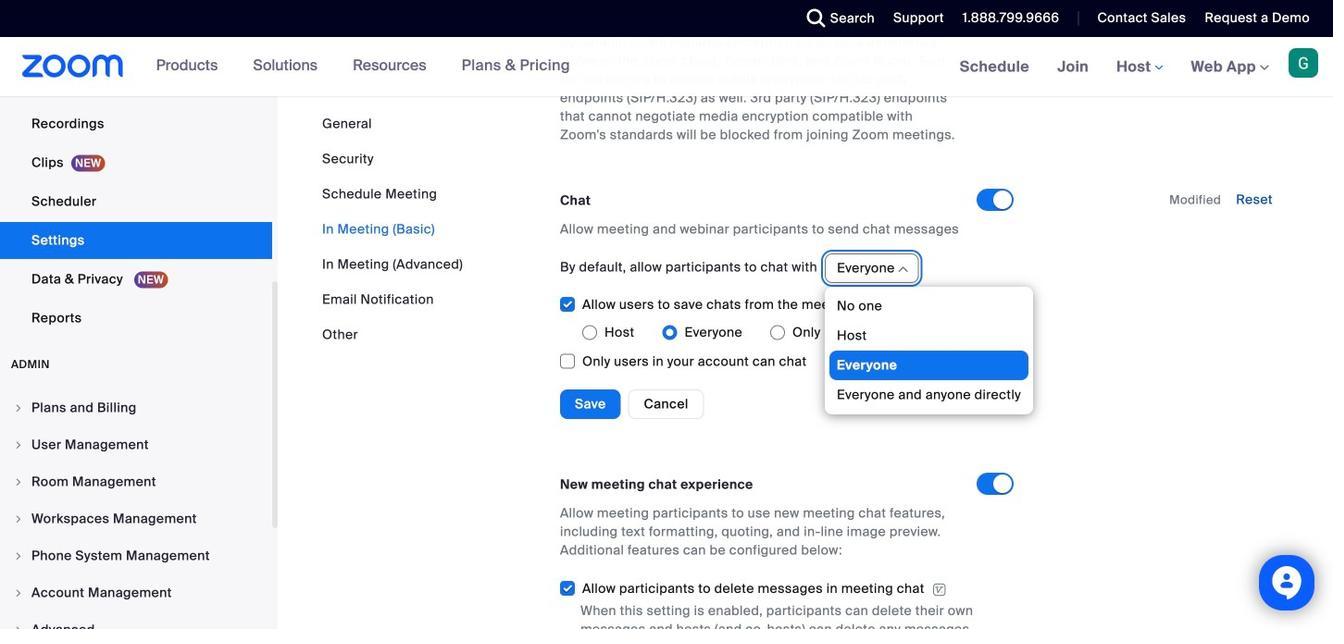 Task type: describe. For each thing, give the bounding box(es) containing it.
2 menu item from the top
[[0, 428, 272, 463]]

personal menu menu
[[0, 0, 272, 339]]

'support version for 'allow participants to delete messages in meeting chat image
[[932, 582, 947, 599]]

5 menu item from the top
[[0, 539, 272, 574]]

profile picture image
[[1289, 48, 1319, 78]]

right image for second menu item
[[13, 440, 24, 451]]

1 menu item from the top
[[0, 391, 272, 426]]

allow users to save chats from the meeting option group
[[583, 318, 977, 348]]

meetings navigation
[[946, 37, 1334, 98]]

side navigation navigation
[[0, 0, 278, 630]]



Task type: locate. For each thing, give the bounding box(es) containing it.
right image for second menu item from the bottom
[[13, 588, 24, 599]]

right image for fourth menu item from the bottom
[[13, 514, 24, 525]]

right image
[[13, 588, 24, 599], [13, 625, 24, 630]]

right image
[[13, 403, 24, 414], [13, 440, 24, 451], [13, 477, 24, 488], [13, 514, 24, 525], [13, 551, 24, 562]]

0 vertical spatial right image
[[13, 588, 24, 599]]

6 menu item from the top
[[0, 576, 272, 611]]

1 vertical spatial right image
[[13, 625, 24, 630]]

5 right image from the top
[[13, 551, 24, 562]]

1 right image from the top
[[13, 403, 24, 414]]

right image for fifth menu item from the bottom
[[13, 477, 24, 488]]

3 right image from the top
[[13, 477, 24, 488]]

2 right image from the top
[[13, 625, 24, 630]]

4 menu item from the top
[[0, 502, 272, 537]]

2 right image from the top
[[13, 440, 24, 451]]

right image for 7th menu item from the top
[[13, 625, 24, 630]]

1 right image from the top
[[13, 588, 24, 599]]

right image for 7th menu item from the bottom
[[13, 403, 24, 414]]

3 menu item from the top
[[0, 465, 272, 500]]

right image for 5th menu item
[[13, 551, 24, 562]]

zoom logo image
[[22, 55, 124, 78]]

4 right image from the top
[[13, 514, 24, 525]]

menu bar
[[322, 115, 463, 345]]

admin menu menu
[[0, 391, 272, 630]]

list box
[[830, 292, 1029, 410]]

product information navigation
[[142, 37, 584, 96]]

menu item
[[0, 391, 272, 426], [0, 428, 272, 463], [0, 465, 272, 500], [0, 502, 272, 537], [0, 539, 272, 574], [0, 576, 272, 611], [0, 613, 272, 630]]

banner
[[0, 37, 1334, 98]]

7 menu item from the top
[[0, 613, 272, 630]]



Task type: vqa. For each thing, say whether or not it's contained in the screenshot.
right image
yes



